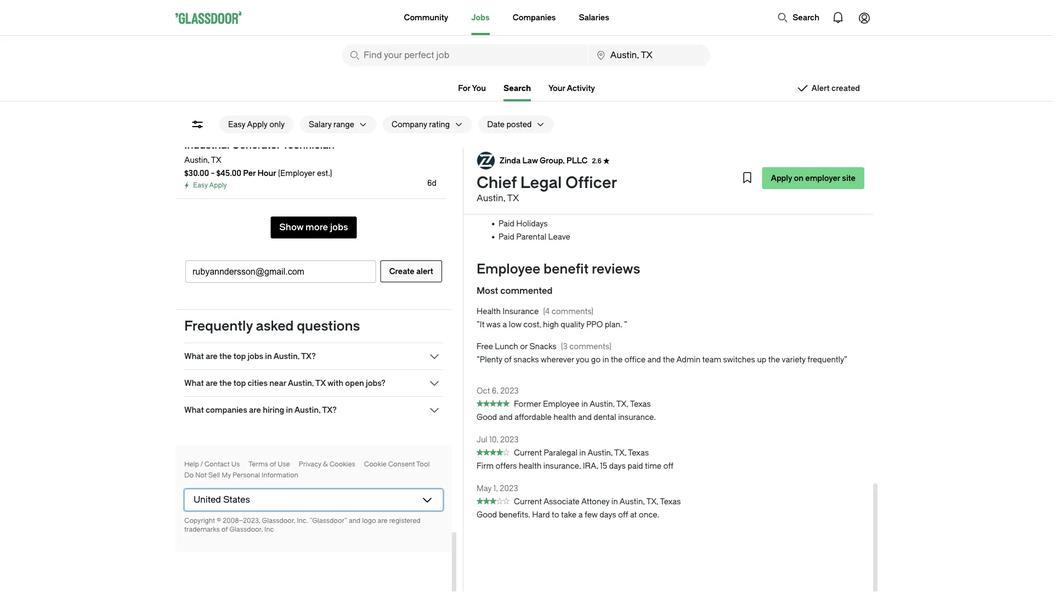 Task type: vqa. For each thing, say whether or not it's contained in the screenshot.
241K link
no



Task type: describe. For each thing, give the bounding box(es) containing it.
0 vertical spatial or
[[584, 114, 591, 123]]

copyright © 2008—2023, glassdoor, inc. "glassdoor" and logo are registered trademarks of glassdoor, inc
[[184, 518, 421, 534]]

community
[[404, 13, 449, 22]]

most commented element
[[477, 306, 865, 376]]

/
[[201, 461, 203, 469]]

you
[[576, 356, 590, 365]]

and inside free lunch or snacks (3 comments) "plenty of snacks wherever you go in the office and the admin team switches up the variety frequently"
[[648, 356, 661, 365]]

15
[[600, 462, 608, 471]]

3.0 stars out of 5 image
[[477, 497, 510, 507]]

hour
[[258, 169, 276, 178]]

austin, tx $30.00 - $45.00 per hour (employer est.)
[[184, 156, 332, 178]]

copyright
[[184, 518, 215, 525]]

privacy
[[299, 461, 322, 469]]

the left office
[[611, 356, 623, 365]]

attoney
[[582, 498, 610, 507]]

and inside copyright © 2008—2023, glassdoor, inc. "glassdoor" and logo are registered trademarks of glassdoor, inc
[[349, 518, 361, 525]]

hiring
[[263, 406, 284, 415]]

plan.
[[605, 321, 623, 330]]

open filter menu image
[[191, 118, 204, 131]]

1 paid from the top
[[499, 207, 515, 216]]

status for 6,
[[477, 401, 510, 407]]

texas for current paralegal in austin, tx, texas
[[628, 449, 649, 458]]

tx, for insurance.
[[617, 400, 629, 409]]

cookie consent tool do not sell my personal information
[[184, 461, 430, 480]]

companies link
[[513, 0, 556, 35]]

pllc
[[567, 156, 588, 165]]

lunch
[[495, 343, 519, 352]]

dental
[[499, 167, 523, 176]]

2023 for current paralegal in austin, tx, texas
[[501, 436, 519, 445]]

top for jobs
[[234, 352, 246, 361]]

contact
[[205, 461, 230, 469]]

austin, inside austin, tx $30.00 - $45.00 per hour (employer est.)
[[184, 156, 210, 165]]

frequently"
[[808, 356, 848, 365]]

variety
[[782, 356, 806, 365]]

easy for easy apply
[[193, 182, 208, 189]]

of inside free lunch or snacks (3 comments) "plenty of snacks wherever you go in the office and the admin team switches up the variety frequently"
[[505, 356, 512, 365]]

wherever
[[541, 356, 575, 365]]

personal
[[233, 472, 260, 480]]

site
[[843, 174, 856, 183]]

inc.
[[297, 518, 308, 525]]

questions
[[297, 319, 360, 334]]

0 vertical spatial days
[[609, 462, 626, 471]]

tx inside the chief legal officer austin, tx
[[508, 193, 519, 204]]

to inside health savings account (hsa) dental insurance vision insurance retirement plan with up to 3% company match paid time off paid holidays paid parental leave
[[588, 193, 595, 202]]

0 vertical spatial off
[[664, 462, 674, 471]]

cities
[[248, 379, 268, 388]]

up inside free lunch or snacks (3 comments) "plenty of snacks wherever you go in the office and the admin team switches up the variety frequently"
[[758, 356, 767, 365]]

current for health
[[514, 449, 542, 458]]

inc
[[265, 526, 274, 534]]

in inside free lunch or snacks (3 comments) "plenty of snacks wherever you go in the office and the admin team switches up the variety frequently"
[[603, 356, 609, 365]]

none field search keyword
[[342, 44, 588, 66]]

"plenty
[[477, 356, 503, 365]]

none field search location
[[589, 44, 711, 66]]

leave
[[549, 233, 571, 242]]

6d
[[428, 179, 437, 188]]

current associate attoney in austin, tx, texas
[[514, 498, 681, 507]]

the left admin on the bottom right of page
[[663, 356, 675, 365]]

may
[[477, 485, 492, 494]]

status for 1,
[[477, 499, 510, 505]]

2 horizontal spatial apply
[[771, 174, 793, 183]]

1 vertical spatial off
[[619, 511, 629, 520]]

the inside what are the top jobs in austin, tx? popup button
[[220, 352, 232, 361]]

health for health savings account (hsa) dental insurance vision insurance retirement plan with up to 3% company match paid time off paid holidays paid parental leave
[[499, 154, 523, 163]]

hdhp
[[593, 114, 616, 123]]

us
[[231, 461, 240, 469]]

what are the top jobs in austin, tx?
[[184, 352, 316, 361]]

office
[[625, 356, 646, 365]]

are up companies
[[206, 379, 218, 388]]

2 vertical spatial texas
[[660, 498, 681, 507]]

texas for former employee in austin, tx, texas
[[630, 400, 651, 409]]

comments) inside health insurance (4 comments) "it was a low cost, high quality ppo plan. "
[[552, 308, 594, 317]]

austin, up the 15
[[588, 449, 613, 458]]

oct
[[477, 387, 490, 396]]

"
[[624, 321, 628, 330]]

health savings account (hsa) dental insurance vision insurance retirement plan with up to 3% company match paid time off paid holidays paid parental leave
[[499, 154, 670, 242]]

low
[[509, 321, 522, 330]]

your activity link
[[549, 84, 595, 93]]

terms
[[249, 461, 268, 469]]

switches
[[724, 356, 756, 365]]

employee benefit reviews
[[477, 262, 641, 277]]

10,
[[490, 436, 499, 445]]

account
[[556, 154, 587, 163]]

insurance.
[[618, 413, 656, 423]]

health for health insurance (4 comments) "it was a low cost, high quality ppo plan. "
[[477, 308, 501, 317]]

5.0 stars out of 5 image
[[477, 400, 510, 410]]

once.
[[639, 511, 660, 520]]

savings
[[525, 154, 554, 163]]

salaries
[[579, 13, 610, 22]]

health insurance (ppo or hdhp plans available)
[[499, 114, 673, 123]]

health for health insurance (ppo or hdhp plans available)
[[499, 114, 523, 123]]

or inside free lunch or snacks (3 comments) "plenty of snacks wherever you go in the office and the admin team switches up the variety frequently"
[[520, 343, 528, 352]]

tx inside austin, tx $30.00 - $45.00 per hour (employer est.)
[[211, 156, 221, 165]]

may 1, 2023
[[477, 485, 518, 494]]

are left "hiring"
[[249, 406, 261, 415]]

terms of use
[[249, 461, 290, 469]]

asked
[[256, 319, 294, 334]]

most commented
[[477, 286, 553, 296]]

go
[[592, 356, 601, 365]]

with inside popup button
[[328, 379, 344, 388]]

retirement
[[499, 193, 540, 202]]

easy apply only
[[228, 120, 285, 129]]

free lunch or snacks (3 comments) "plenty of snacks wherever you go in the office and the admin team switches up the variety frequently"
[[477, 343, 848, 365]]

search button
[[772, 7, 825, 29]]

do
[[184, 472, 194, 480]]

was
[[487, 321, 501, 330]]

0 vertical spatial tx?
[[301, 352, 316, 361]]

cost,
[[524, 321, 541, 330]]

law
[[523, 156, 538, 165]]

are down frequently
[[206, 352, 218, 361]]

apply for easy apply only
[[247, 120, 268, 129]]

and down former employee in austin, tx, texas
[[578, 413, 592, 423]]

plan
[[542, 193, 558, 202]]

good benefits. hard to take a few days off at once.
[[477, 511, 660, 520]]

you
[[472, 84, 486, 93]]

holidays
[[517, 220, 548, 229]]

officer
[[566, 174, 618, 192]]

what companies are hiring in austin, tx?
[[184, 406, 337, 415]]

company inside dropdown button
[[392, 120, 427, 129]]

3%
[[597, 193, 607, 202]]

match
[[647, 193, 670, 202]]

legal
[[521, 174, 562, 192]]

jobs link
[[472, 0, 490, 35]]

former employee in austin, tx, texas
[[514, 400, 651, 409]]

Search keyword field
[[342, 44, 588, 66]]

Search location field
[[589, 44, 711, 66]]

austin, up at in the bottom right of the page
[[620, 498, 645, 507]]

©
[[217, 518, 221, 525]]

not
[[195, 472, 207, 480]]

companies
[[513, 13, 556, 22]]

(hsa)
[[589, 154, 610, 163]]

your
[[549, 84, 566, 93]]

terms of use link
[[249, 461, 290, 469]]

zinda law group, pllc 2.6 ★
[[500, 156, 610, 165]]

your activity
[[549, 84, 595, 93]]

help / contact us
[[184, 461, 240, 469]]

2023 for former employee in austin, tx, texas
[[501, 387, 519, 396]]

austin, down what are the top cities near austin, tx with open jobs? popup button
[[295, 406, 321, 415]]

zinda
[[500, 156, 521, 165]]



Task type: locate. For each thing, give the bounding box(es) containing it.
0 horizontal spatial with
[[328, 379, 344, 388]]

free
[[477, 343, 493, 352]]

jobs
[[248, 352, 263, 361]]

are right logo
[[378, 518, 388, 525]]

-
[[211, 169, 215, 178]]

date posted
[[487, 120, 532, 129]]

1 horizontal spatial to
[[588, 193, 595, 202]]

company left rating in the top of the page
[[392, 120, 427, 129]]

insurance left (ppo
[[525, 114, 561, 123]]

with left open
[[328, 379, 344, 388]]

of
[[505, 356, 512, 365], [270, 461, 276, 469], [222, 526, 228, 534]]

current up hard
[[514, 498, 542, 507]]

0 vertical spatial what
[[184, 352, 204, 361]]

1 horizontal spatial or
[[584, 114, 591, 123]]

0 horizontal spatial tx?
[[301, 352, 316, 361]]

tx, up once.
[[647, 498, 659, 507]]

apply left on
[[771, 174, 793, 183]]

1 current from the top
[[514, 449, 542, 458]]

firm
[[477, 462, 494, 471]]

1,
[[494, 485, 498, 494]]

0 vertical spatial tx
[[211, 156, 221, 165]]

employee
[[477, 262, 541, 277], [543, 400, 580, 409]]

in right "jobs"
[[265, 352, 272, 361]]

what for what are the top jobs in austin, tx?
[[184, 352, 204, 361]]

1 status from the top
[[477, 401, 510, 407]]

austin, inside the chief legal officer austin, tx
[[477, 193, 506, 204]]

apply on employer site
[[771, 174, 856, 183]]

and down 5.0 stars out of 5 image
[[499, 413, 513, 423]]

status down the 10,
[[477, 450, 510, 456]]

0 vertical spatial to
[[588, 193, 595, 202]]

in up firm offers health insurance, ira, 15 days paid time off
[[580, 449, 586, 458]]

high
[[543, 321, 559, 330]]

health up was
[[477, 308, 501, 317]]

None button
[[184, 490, 443, 512]]

1 good from the top
[[477, 413, 497, 423]]

glassdoor, down the '2008—2023,'
[[230, 526, 263, 534]]

easy apply only button
[[220, 116, 294, 133]]

company rating
[[392, 120, 450, 129]]

the left "jobs"
[[220, 352, 232, 361]]

of inside copyright © 2008—2023, glassdoor, inc. "glassdoor" and logo are registered trademarks of glassdoor, inc
[[222, 526, 228, 534]]

insurance down 'savings'
[[525, 167, 561, 176]]

paid left parental
[[499, 233, 515, 242]]

0 horizontal spatial search
[[504, 84, 531, 93]]

health insurance (4 comments) "it was a low cost, high quality ppo plan. "
[[477, 308, 628, 330]]

in up good and affordable health and dental insurance.
[[582, 400, 588, 409]]

status for 10,
[[477, 450, 510, 456]]

0 vertical spatial top
[[234, 352, 246, 361]]

apply
[[247, 120, 268, 129], [771, 174, 793, 183], [209, 182, 227, 189]]

or right (ppo
[[584, 114, 591, 123]]

2 vertical spatial health
[[477, 308, 501, 317]]

tx
[[211, 156, 221, 165], [508, 193, 519, 204], [316, 379, 326, 388]]

1 none field from the left
[[342, 44, 588, 66]]

1 horizontal spatial search
[[793, 13, 820, 22]]

company
[[392, 120, 427, 129], [609, 193, 645, 202]]

1 vertical spatial easy
[[193, 182, 208, 189]]

1 horizontal spatial employee
[[543, 400, 580, 409]]

2 current from the top
[[514, 498, 542, 507]]

and left logo
[[349, 518, 361, 525]]

and
[[648, 356, 661, 365], [499, 413, 513, 423], [578, 413, 592, 423], [349, 518, 361, 525]]

austin, down chief
[[477, 193, 506, 204]]

insurance,
[[544, 462, 581, 471]]

with
[[560, 193, 575, 202], [328, 379, 344, 388]]

1 vertical spatial up
[[758, 356, 767, 365]]

salary range button
[[300, 116, 355, 133]]

affordable
[[515, 413, 552, 423]]

0 vertical spatial paid
[[499, 207, 515, 216]]

health down former employee in austin, tx, texas
[[554, 413, 577, 423]]

status down 6,
[[477, 401, 510, 407]]

1 vertical spatial health
[[499, 154, 523, 163]]

parental
[[517, 233, 547, 242]]

good for good benefits. hard to take a few days off at once.
[[477, 511, 497, 520]]

1 horizontal spatial apply
[[247, 120, 268, 129]]

days right "few"
[[600, 511, 617, 520]]

0 vertical spatial health
[[554, 413, 577, 423]]

2023 right 6,
[[501, 387, 519, 396]]

0 horizontal spatial health
[[519, 462, 542, 471]]

2023 right the 10,
[[501, 436, 519, 445]]

company right 3%
[[609, 193, 645, 202]]

2023 for current associate attoney in austin, tx, texas
[[500, 485, 518, 494]]

insurance up low
[[503, 308, 539, 317]]

0 vertical spatial tx,
[[617, 400, 629, 409]]

2.6
[[592, 157, 602, 165]]

0 horizontal spatial a
[[503, 321, 507, 330]]

★
[[604, 157, 610, 165]]

a left "few"
[[579, 511, 583, 520]]

to left take
[[552, 511, 560, 520]]

2 vertical spatial what
[[184, 406, 204, 415]]

1 vertical spatial search
[[504, 84, 531, 93]]

off right time
[[664, 462, 674, 471]]

associate
[[544, 498, 580, 507]]

3 what from the top
[[184, 406, 204, 415]]

are
[[206, 352, 218, 361], [206, 379, 218, 388], [249, 406, 261, 415], [378, 518, 388, 525]]

snacks
[[514, 356, 539, 365]]

the inside what are the top cities near austin, tx with open jobs? popup button
[[220, 379, 232, 388]]

off
[[664, 462, 674, 471], [619, 511, 629, 520]]

0 vertical spatial search
[[793, 13, 820, 22]]

glassdoor, up inc
[[262, 518, 295, 525]]

2 vertical spatial of
[[222, 526, 228, 534]]

6,
[[492, 387, 499, 396]]

0 vertical spatial glassdoor,
[[262, 518, 295, 525]]

cookie consent tool button
[[364, 461, 430, 469]]

good for good and affordable health and dental insurance.
[[477, 413, 497, 423]]

2 good from the top
[[477, 511, 497, 520]]

insurance up plan
[[523, 180, 559, 189]]

1 horizontal spatial of
[[270, 461, 276, 469]]

in right attoney
[[612, 498, 618, 507]]

1 vertical spatial status
[[477, 450, 510, 456]]

top left cities
[[234, 379, 246, 388]]

tx, up insurance.
[[617, 400, 629, 409]]

paid
[[499, 207, 515, 216], [499, 220, 515, 229], [499, 233, 515, 242]]

the left variety
[[769, 356, 781, 365]]

1 vertical spatial to
[[552, 511, 560, 520]]

insurance
[[525, 114, 561, 123], [525, 167, 561, 176], [523, 180, 559, 189], [503, 308, 539, 317]]

of down "lunch"
[[505, 356, 512, 365]]

0 vertical spatial up
[[577, 193, 586, 202]]

0 vertical spatial good
[[477, 413, 497, 423]]

2 vertical spatial tx
[[316, 379, 326, 388]]

what are the top cities near austin, tx with open jobs?
[[184, 379, 386, 388]]

of left use
[[270, 461, 276, 469]]

search inside button
[[793, 13, 820, 22]]

what
[[184, 352, 204, 361], [184, 379, 204, 388], [184, 406, 204, 415]]

paid down the retirement
[[499, 207, 515, 216]]

what for what companies are hiring in austin, tx?
[[184, 406, 204, 415]]

comments) inside free lunch or snacks (3 comments) "plenty of snacks wherever you go in the office and the admin team switches up the variety frequently"
[[570, 343, 612, 352]]

0 vertical spatial employee
[[477, 262, 541, 277]]

1 vertical spatial or
[[520, 343, 528, 352]]

1 vertical spatial current
[[514, 498, 542, 507]]

2 none field from the left
[[589, 44, 711, 66]]

plans
[[618, 114, 638, 123]]

texas up paid
[[628, 449, 649, 458]]

1 vertical spatial texas
[[628, 449, 649, 458]]

2023
[[501, 387, 519, 396], [501, 436, 519, 445], [500, 485, 518, 494]]

in
[[265, 352, 272, 361], [603, 356, 609, 365], [582, 400, 588, 409], [286, 406, 293, 415], [580, 449, 586, 458], [612, 498, 618, 507]]

what for what are the top cities near austin, tx with open jobs?
[[184, 379, 204, 388]]

1 vertical spatial good
[[477, 511, 497, 520]]

status
[[477, 401, 510, 407], [477, 450, 510, 456], [477, 499, 510, 505]]

jobs?
[[366, 379, 386, 388]]

days right the 15
[[609, 462, 626, 471]]

my
[[222, 472, 231, 480]]

paid left holidays
[[499, 220, 515, 229]]

0 vertical spatial status
[[477, 401, 510, 407]]

1 vertical spatial glassdoor,
[[230, 526, 263, 534]]

status down 1,
[[477, 499, 510, 505]]

est.)
[[317, 169, 332, 178]]

with inside health savings account (hsa) dental insurance vision insurance retirement plan with up to 3% company match paid time off paid holidays paid parental leave
[[560, 193, 575, 202]]

0 horizontal spatial company
[[392, 120, 427, 129]]

0 vertical spatial health
[[499, 114, 523, 123]]

0 vertical spatial with
[[560, 193, 575, 202]]

0 vertical spatial a
[[503, 321, 507, 330]]

1 horizontal spatial off
[[664, 462, 674, 471]]

1 vertical spatial paid
[[499, 220, 515, 229]]

2 vertical spatial status
[[477, 499, 510, 505]]

team
[[703, 356, 722, 365]]

1 vertical spatial top
[[234, 379, 246, 388]]

(3
[[561, 343, 568, 352]]

tx? down what are the top cities near austin, tx with open jobs? popup button
[[322, 406, 337, 415]]

are inside copyright © 2008—2023, glassdoor, inc. "glassdoor" and logo are registered trademarks of glassdoor, inc
[[378, 518, 388, 525]]

take
[[561, 511, 577, 520]]

paralegal
[[544, 449, 578, 458]]

texas up insurance.
[[630, 400, 651, 409]]

2 vertical spatial 2023
[[500, 485, 518, 494]]

austin, up dental in the bottom of the page
[[590, 400, 615, 409]]

current up offers
[[514, 449, 542, 458]]

1 horizontal spatial company
[[609, 193, 645, 202]]

apply down -
[[209, 182, 227, 189]]

1 vertical spatial 2023
[[501, 436, 519, 445]]

with right plan
[[560, 193, 575, 202]]

0 horizontal spatial up
[[577, 193, 586, 202]]

0 vertical spatial current
[[514, 449, 542, 458]]

current for hard
[[514, 498, 542, 507]]

off
[[537, 207, 549, 216]]

0 horizontal spatial none field
[[342, 44, 588, 66]]

texas
[[630, 400, 651, 409], [628, 449, 649, 458], [660, 498, 681, 507]]

what companies are hiring in austin, tx? button
[[184, 404, 443, 417]]

2 status from the top
[[477, 450, 510, 456]]

1 vertical spatial days
[[600, 511, 617, 520]]

Enter email address email field
[[186, 261, 376, 283]]

admin
[[677, 356, 701, 365]]

1 horizontal spatial up
[[758, 356, 767, 365]]

a inside health insurance (4 comments) "it was a low cost, high quality ppo plan. "
[[503, 321, 507, 330]]

apply left only
[[247, 120, 268, 129]]

and right office
[[648, 356, 661, 365]]

search
[[793, 13, 820, 22], [504, 84, 531, 93]]

$30.00
[[184, 169, 209, 178]]

1 vertical spatial what
[[184, 379, 204, 388]]

austin,
[[184, 156, 210, 165], [477, 193, 506, 204], [274, 352, 300, 361], [288, 379, 314, 388], [590, 400, 615, 409], [295, 406, 321, 415], [588, 449, 613, 458], [620, 498, 645, 507]]

health inside health savings account (hsa) dental insurance vision insurance retirement plan with up to 3% company match paid time off paid holidays paid parental leave
[[499, 154, 523, 163]]

frequently asked questions
[[184, 319, 360, 334]]

0 horizontal spatial easy
[[193, 182, 208, 189]]

what are the top jobs in austin, tx? button
[[184, 350, 443, 363]]

time
[[516, 207, 535, 216]]

0 vertical spatial easy
[[228, 120, 245, 129]]

2023 right 1,
[[500, 485, 518, 494]]

easy for easy apply only
[[228, 120, 245, 129]]

paid
[[628, 462, 644, 471]]

good down 5.0 stars out of 5 image
[[477, 413, 497, 423]]

insurance inside health insurance (4 comments) "it was a low cost, high quality ppo plan. "
[[503, 308, 539, 317]]

off left at in the bottom right of the page
[[619, 511, 629, 520]]

salary range
[[309, 120, 355, 129]]

zinda law group, pllc logo image
[[477, 152, 495, 170]]

1 vertical spatial a
[[579, 511, 583, 520]]

1 vertical spatial tx?
[[322, 406, 337, 415]]

sell
[[208, 472, 220, 480]]

up down officer
[[577, 193, 586, 202]]

company inside health savings account (hsa) dental insurance vision insurance retirement plan with up to 3% company match paid time off paid holidays paid parental leave
[[609, 193, 645, 202]]

1 horizontal spatial tx
[[316, 379, 326, 388]]

good and affordable health and dental insurance.
[[477, 413, 656, 423]]

range
[[334, 120, 355, 129]]

0 horizontal spatial or
[[520, 343, 528, 352]]

1 horizontal spatial health
[[554, 413, 577, 423]]

0 horizontal spatial off
[[619, 511, 629, 520]]

to left 3%
[[588, 193, 595, 202]]

vision
[[499, 180, 521, 189]]

or up snacks
[[520, 343, 528, 352]]

tx down vision
[[508, 193, 519, 204]]

easy inside easy apply only button
[[228, 120, 245, 129]]

chief legal officer austin, tx
[[477, 174, 618, 204]]

0 vertical spatial 2023
[[501, 387, 519, 396]]

top for cities
[[234, 379, 246, 388]]

1 what from the top
[[184, 352, 204, 361]]

apply for easy apply
[[209, 182, 227, 189]]

None field
[[342, 44, 588, 66], [589, 44, 711, 66]]

1 horizontal spatial easy
[[228, 120, 245, 129]]

tx down what are the top jobs in austin, tx? popup button
[[316, 379, 326, 388]]

2 horizontal spatial of
[[505, 356, 512, 365]]

a left low
[[503, 321, 507, 330]]

privacy & cookies
[[299, 461, 356, 469]]

&
[[323, 461, 328, 469]]

in right go
[[603, 356, 609, 365]]

0 horizontal spatial apply
[[209, 182, 227, 189]]

1 horizontal spatial none field
[[589, 44, 711, 66]]

current paralegal in austin, tx, texas
[[514, 449, 649, 458]]

jobs
[[472, 13, 490, 22]]

date
[[487, 120, 505, 129]]

up right "switches"
[[758, 356, 767, 365]]

2 top from the top
[[234, 379, 246, 388]]

health up dental
[[499, 154, 523, 163]]

tx, down dental in the bottom of the page
[[615, 449, 627, 458]]

austin, up what are the top cities near austin, tx with open jobs?
[[274, 352, 300, 361]]

3 paid from the top
[[499, 233, 515, 242]]

1 vertical spatial tx,
[[615, 449, 627, 458]]

1 horizontal spatial with
[[560, 193, 575, 202]]

comments) up quality
[[552, 308, 594, 317]]

2 horizontal spatial tx
[[508, 193, 519, 204]]

tx, for days
[[615, 449, 627, 458]]

1 horizontal spatial a
[[579, 511, 583, 520]]

top left "jobs"
[[234, 352, 246, 361]]

0 vertical spatial comments)
[[552, 308, 594, 317]]

glassdoor,
[[262, 518, 295, 525], [230, 526, 263, 534]]

employee up most commented on the top
[[477, 262, 541, 277]]

comments) up go
[[570, 343, 612, 352]]

frequently
[[184, 319, 253, 334]]

texas down time
[[660, 498, 681, 507]]

0 vertical spatial texas
[[630, 400, 651, 409]]

easy right open filter menu image
[[228, 120, 245, 129]]

0 horizontal spatial employee
[[477, 262, 541, 277]]

of down the '2008—2023,'
[[222, 526, 228, 534]]

tx inside popup button
[[316, 379, 326, 388]]

austin, right near
[[288, 379, 314, 388]]

4.0 stars out of 5 image
[[477, 448, 510, 459]]

0 horizontal spatial of
[[222, 526, 228, 534]]

in right "hiring"
[[286, 406, 293, 415]]

0 horizontal spatial to
[[552, 511, 560, 520]]

a
[[503, 321, 507, 330], [579, 511, 583, 520]]

health down search link
[[499, 114, 523, 123]]

2008—2023,
[[223, 518, 260, 525]]

0 vertical spatial company
[[392, 120, 427, 129]]

health right offers
[[519, 462, 542, 471]]

2 vertical spatial tx,
[[647, 498, 659, 507]]

1 vertical spatial with
[[328, 379, 344, 388]]

1 vertical spatial company
[[609, 193, 645, 202]]

2 what from the top
[[184, 379, 204, 388]]

0 vertical spatial of
[[505, 356, 512, 365]]

"glassdoor"
[[310, 518, 347, 525]]

health inside health insurance (4 comments) "it was a low cost, high quality ppo plan. "
[[477, 308, 501, 317]]

employee up good and affordable health and dental insurance.
[[543, 400, 580, 409]]

0 horizontal spatial tx
[[211, 156, 221, 165]]

tx up -
[[211, 156, 221, 165]]

1 horizontal spatial tx?
[[322, 406, 337, 415]]

2 paid from the top
[[499, 220, 515, 229]]

1 vertical spatial comments)
[[570, 343, 612, 352]]

3 status from the top
[[477, 499, 510, 505]]

1 top from the top
[[234, 352, 246, 361]]

1 vertical spatial tx
[[508, 193, 519, 204]]

1 vertical spatial health
[[519, 462, 542, 471]]

austin, up $30.00
[[184, 156, 210, 165]]

good down 3.0 stars out of 5 image
[[477, 511, 497, 520]]

2 vertical spatial paid
[[499, 233, 515, 242]]

to
[[588, 193, 595, 202], [552, 511, 560, 520]]

1 vertical spatial of
[[270, 461, 276, 469]]

1 vertical spatial employee
[[543, 400, 580, 409]]

easy down $30.00
[[193, 182, 208, 189]]

up inside health savings account (hsa) dental insurance vision insurance retirement plan with up to 3% company match paid time off paid holidays paid parental leave
[[577, 193, 586, 202]]

the up companies
[[220, 379, 232, 388]]

tx? up what are the top cities near austin, tx with open jobs? popup button
[[301, 352, 316, 361]]



